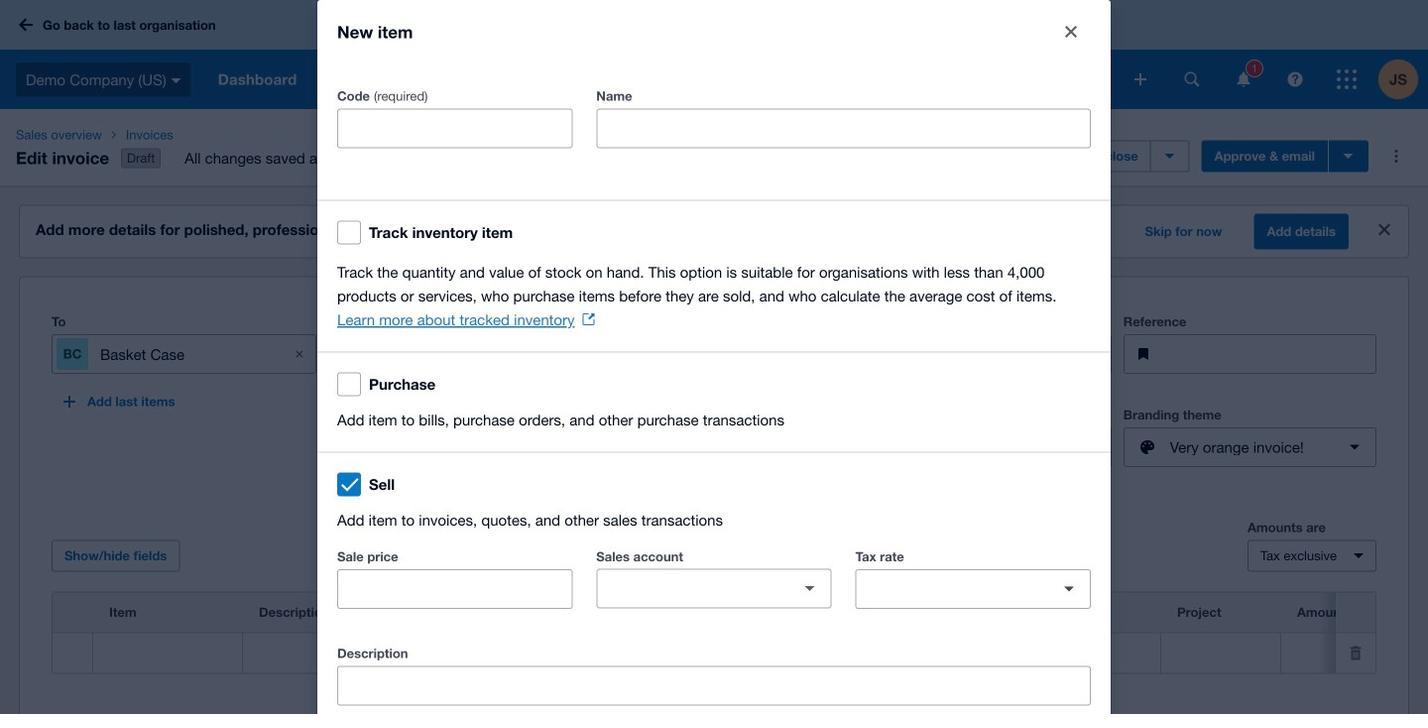 Task type: vqa. For each thing, say whether or not it's contained in the screenshot.
Close icon
yes



Task type: describe. For each thing, give the bounding box(es) containing it.
0 horizontal spatial svg image
[[171, 78, 181, 83]]

tax rate, image
[[1064, 587, 1074, 592]]



Task type: locate. For each thing, give the bounding box(es) containing it.
0 horizontal spatial more date options image
[[542, 334, 582, 374]]

more date options image
[[542, 334, 582, 374], [807, 334, 847, 374]]

svg image
[[19, 18, 33, 31], [1337, 69, 1357, 89], [1185, 72, 1200, 87], [1237, 72, 1250, 87], [1288, 72, 1303, 87]]

1 horizontal spatial more date options image
[[807, 334, 847, 374]]

1 horizontal spatial svg image
[[1135, 73, 1147, 85]]

2 more date options image from the left
[[807, 334, 847, 374]]

1 more date options image from the left
[[542, 334, 582, 374]]

banner
[[0, 0, 1428, 109]]

close modal image
[[1051, 12, 1091, 52]]

None text field
[[597, 110, 1090, 147], [1171, 335, 1376, 373], [338, 570, 572, 608], [243, 634, 511, 672], [597, 110, 1090, 147], [1171, 335, 1376, 373], [338, 570, 572, 608], [243, 634, 511, 672]]

invoice number element
[[859, 334, 1112, 374]]

None text field
[[338, 110, 572, 147], [376, 335, 534, 373], [641, 335, 799, 373], [906, 335, 1111, 373], [338, 667, 1090, 705], [338, 110, 572, 147], [376, 335, 534, 373], [641, 335, 799, 373], [906, 335, 1111, 373], [338, 667, 1090, 705]]

svg image
[[1135, 73, 1147, 85], [171, 78, 181, 83]]

close image
[[1379, 224, 1391, 236]]

dialog
[[317, 0, 1111, 714]]

invoice line item list element
[[52, 592, 1428, 674]]

None field
[[512, 634, 591, 672], [592, 634, 741, 672], [1282, 634, 1428, 672], [512, 634, 591, 672], [592, 634, 741, 672], [1282, 634, 1428, 672]]



